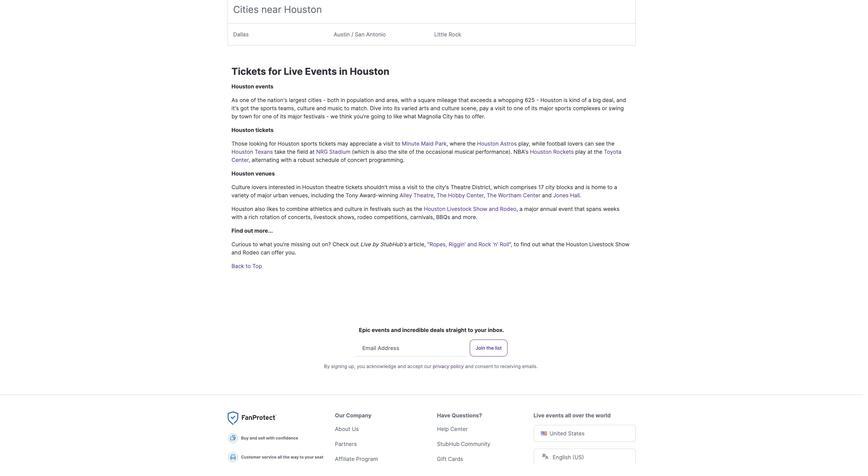 Task type: describe. For each thing, give the bounding box(es) containing it.
match.
[[351, 105, 368, 112]]

with down take on the left top
[[281, 157, 292, 163]]

and up festivals -
[[316, 105, 326, 112]]

field
[[297, 148, 308, 155]]

robust
[[298, 157, 314, 163]]

0 vertical spatial one
[[240, 97, 249, 103]]

you.
[[285, 249, 296, 256]]

kind
[[569, 97, 580, 103]]

carnivals,
[[410, 214, 435, 220]]

privacy policy link
[[433, 363, 464, 369]]

have questions?
[[437, 412, 482, 419]]

a left big
[[588, 97, 592, 103]]

to up 'alley theatre' link
[[419, 184, 424, 191]]

tickets inside the those looking for houston sports tickets may appreciate a visit to minute maid park , where the houston astros play, while football lovers can see the houston texans take the field at nrg stadium (which is also the site of the occasional musical performance). nba's houston rockets play at the
[[319, 140, 336, 147]]

alley
[[400, 192, 412, 199]]

in right events
[[339, 66, 348, 77]]

inbox.
[[488, 327, 504, 333]]

Email Address email field
[[357, 340, 467, 356]]

what inside ", to find out what the houston livestock show and rodeo can offer you.
[[542, 241, 555, 248]]

shows,
[[338, 214, 356, 220]]

, up , a major annual event that spans weeks with a rich rotation of concerts, livestock shows, rodeo competitions, carnivals, bbqs and more. at top
[[434, 192, 435, 199]]

of inside the those looking for houston sports tickets may appreciate a visit to minute maid park , where the houston astros play, while football lovers can see the houston texans take the field at nrg stadium (which is also the site of the occasional musical performance). nba's houston rockets play at the
[[409, 148, 414, 155]]

1 vertical spatial also
[[255, 206, 265, 212]]

out right find
[[244, 227, 253, 234]]

a inside the those looking for houston sports tickets may appreciate a visit to minute maid park , where the houston astros play, while football lovers can see the houston texans take the field at nrg stadium (which is also the site of the occasional musical performance). nba's houston rockets play at the
[[379, 140, 382, 147]]

toyota center
[[232, 148, 621, 163]]

visit inside 'culture lovers interested in houston theatre tickets shouldn't miss a visit to the city's theatre district, which comprises 17 city blocks and is home to a variety of major urban venues, including the tony award-winning'
[[407, 184, 418, 191]]

to inside the those looking for houston sports tickets may appreciate a visit to minute maid park , where the houston astros play, while football lovers can see the houston texans take the field at nrg stadium (which is also the site of the occasional musical performance). nba's houston rockets play at the
[[395, 140, 400, 147]]

world
[[596, 412, 611, 419]]

as one of the nation's largest cities - both in population and area, with a square mileage that exceeds a whopping 625 - houston is kind of a big deal, and it's got the sports teams, culture and music to match. dive into its varied arts and culture scene, pay a visit to one of its major sports complexes or swing by town for one of its major festivals - we think you're going to like what magnolia city has to offer.
[[232, 97, 626, 120]]

0 vertical spatial livestock
[[447, 206, 472, 212]]

join the list button
[[470, 340, 508, 357]]

1 - from the left
[[323, 97, 326, 103]]

venues
[[255, 170, 275, 177]]

1 vertical spatial you're
[[274, 241, 289, 248]]

and up "magnolia"
[[431, 105, 440, 112]]

population
[[347, 97, 374, 103]]

astros
[[500, 140, 517, 147]]

center down have questions?
[[450, 426, 468, 432]]

san
[[355, 31, 365, 38]]

out inside ", to find out what the houston livestock show and rodeo can offer you.
[[532, 241, 540, 248]]

looking
[[249, 140, 268, 147]]

0 horizontal spatial live
[[284, 66, 303, 77]]

center down district,
[[467, 192, 484, 199]]

houston texans link
[[232, 148, 273, 155]]

musical
[[455, 148, 474, 155]]

houston inside ", to find out what the houston livestock show and rodeo can offer you.
[[566, 241, 588, 248]]

all for the
[[278, 455, 282, 460]]

1 horizontal spatial rock
[[479, 241, 491, 248]]

winning
[[378, 192, 398, 199]]

is inside 'culture lovers interested in houston theatre tickets shouldn't miss a visit to the city's theatre district, which comprises 17 city blocks and is home to a variety of major urban venues, including the tony award-winning'
[[586, 184, 590, 191]]

spans
[[586, 206, 602, 212]]

center down comprises
[[523, 192, 541, 199]]

company
[[346, 412, 372, 419]]

texans
[[255, 148, 273, 155]]

of down stadium
[[341, 157, 346, 163]]

us
[[352, 426, 359, 432]]

and left sell on the left bottom
[[250, 436, 257, 441]]

like
[[394, 113, 402, 120]]

see
[[596, 140, 605, 147]]

, inside the those looking for houston sports tickets may appreciate a visit to minute maid park , where the houston astros play, while football lovers can see the houston texans take the field at nrg stadium (which is also the site of the occasional musical performance). nba's houston rockets play at the
[[447, 140, 448, 147]]

award-
[[360, 192, 378, 199]]

a right pay on the right of page
[[490, 105, 493, 112]]

out right check
[[350, 241, 359, 248]]

hobby
[[448, 192, 465, 199]]

minute
[[402, 140, 420, 147]]

comprises
[[510, 184, 537, 191]]

join the list
[[476, 345, 502, 351]]

arts
[[419, 105, 429, 112]]

roll
[[500, 241, 509, 248]]

0 vertical spatial show
[[473, 206, 487, 212]]

and left the accept
[[398, 363, 406, 369]]

1 horizontal spatial its
[[394, 105, 400, 112]]

seat
[[315, 455, 323, 460]]

livestock inside ", to find out what the houston livestock show and rodeo can offer you.
[[589, 241, 614, 248]]

1 horizontal spatial culture
[[345, 206, 362, 212]]

gift cards link
[[437, 456, 463, 462]]

major inside , a major annual event that spans weeks with a rich rotation of concerts, livestock shows, rodeo competitions, carnivals, bbqs and more.
[[524, 206, 539, 212]]

square
[[418, 97, 435, 103]]

find
[[232, 227, 243, 234]]

tickets inside 'culture lovers interested in houston theatre tickets shouldn't miss a visit to the city's theatre district, which comprises 17 city blocks and is home to a variety of major urban venues, including the tony award-winning'
[[346, 184, 363, 191]]

1 horizontal spatial one
[[262, 113, 272, 120]]

community
[[461, 441, 490, 447]]

swing
[[609, 105, 624, 112]]

1 at from the left
[[310, 148, 315, 155]]

toyota
[[604, 148, 621, 155]]

those
[[232, 140, 248, 147]]

2 at from the left
[[588, 148, 593, 155]]

1 vertical spatial by
[[372, 241, 379, 248]]

jones hall link
[[553, 192, 580, 199]]

and up dive
[[375, 97, 385, 103]]

confidence
[[276, 436, 298, 441]]

, a major annual event that spans weeks with a rich rotation of concerts, livestock shows, rodeo competitions, carnivals, bbqs and more.
[[232, 206, 620, 220]]

by inside as one of the nation's largest cities - both in population and area, with a square mileage that exceeds a whopping 625 - houston is kind of a big deal, and it's got the sports teams, culture and music to match. dive into its varied arts and culture scene, pay a visit to one of its major sports complexes or swing by town for one of its major festivals - we think you're going to like what magnolia city has to offer.
[[232, 113, 238, 120]]

and inside , a major annual event that spans weeks with a rich rotation of concerts, livestock shows, rodeo competitions, carnivals, bbqs and more.
[[452, 214, 461, 220]]

a up varied on the top left of the page
[[413, 97, 416, 103]]

epic
[[359, 327, 370, 333]]

deal,
[[603, 97, 615, 103]]

houston tickets
[[232, 127, 274, 133]]

toyota center link
[[232, 148, 621, 163]]

rodeo
[[357, 214, 372, 220]]

customer service all the way to your seat
[[241, 455, 323, 460]]

of inside 'culture lovers interested in houston theatre tickets shouldn't miss a visit to the city's theatre district, which comprises 17 city blocks and is home to a variety of major urban venues, including the tony award-winning'
[[251, 192, 256, 199]]

whopping
[[498, 97, 523, 103]]

0 vertical spatial for
[[268, 66, 282, 77]]

2 horizontal spatial culture
[[442, 105, 460, 112]]

urban
[[273, 192, 288, 199]]

0 horizontal spatial what
[[260, 241, 272, 248]]

site
[[398, 148, 408, 155]]

partners
[[335, 441, 357, 447]]

in inside 'culture lovers interested in houston theatre tickets shouldn't miss a visit to the city's theatre district, which comprises 17 city blocks and is home to a variety of major urban venues, including the tony award-winning'
[[296, 184, 301, 191]]

english (us)
[[553, 454, 584, 461]]

and inside ", to find out what the houston livestock show and rodeo can offer you.
[[232, 249, 241, 256]]

to right home
[[608, 184, 613, 191]]

houston rockets link
[[530, 148, 574, 155]]

on?
[[322, 241, 331, 248]]

events for epic
[[372, 327, 390, 333]]

sports inside the those looking for houston sports tickets may appreciate a visit to minute maid park , where the houston astros play, while football lovers can see the houston texans take the field at nrg stadium (which is also the site of the occasional musical performance). nba's houston rockets play at the
[[301, 140, 317, 147]]

to right likes
[[280, 206, 285, 212]]

that inside as one of the nation's largest cities - both in population and area, with a square mileage that exceeds a whopping 625 - houston is kind of a big deal, and it's got the sports teams, culture and music to match. dive into its varied arts and culture scene, pay a visit to one of its major sports complexes or swing by town for one of its major festivals - we think you're going to like what magnolia city has to offer.
[[459, 97, 469, 103]]

program
[[356, 456, 378, 462]]

and inside 'culture lovers interested in houston theatre tickets shouldn't miss a visit to the city's theatre district, which comprises 17 city blocks and is home to a variety of major urban venues, including the tony award-winning'
[[575, 184, 584, 191]]

1 the from the left
[[437, 192, 447, 199]]

pay
[[480, 105, 489, 112]]

625
[[525, 97, 535, 103]]

dallas link
[[233, 31, 249, 38]]

a right home
[[614, 184, 617, 191]]

ropes, riggin' and rock 'n' roll link
[[430, 241, 509, 248]]

our
[[424, 363, 432, 369]]

receiving
[[500, 363, 521, 369]]

into
[[383, 105, 393, 112]]

a left robust
[[293, 157, 296, 163]]

about
[[335, 426, 350, 432]]

of down 625
[[525, 105, 530, 112]]

1 vertical spatial live
[[360, 241, 371, 248]]

a down the wortham center link
[[520, 206, 523, 212]]

fan protect gurantee image
[[227, 411, 276, 425]]

park
[[435, 140, 447, 147]]

english (us) button
[[534, 449, 636, 464]]

, down "houston texans" link
[[249, 157, 250, 163]]

visit inside as one of the nation's largest cities - both in population and area, with a square mileage that exceeds a whopping 625 - houston is kind of a big deal, and it's got the sports teams, culture and music to match. dive into its varied arts and culture scene, pay a visit to one of its major sports complexes or swing by town for one of its major festivals - we think you're going to like what magnolia city has to offer.
[[495, 105, 505, 112]]

a right exceeds
[[493, 97, 497, 103]]

dallas
[[233, 31, 249, 38]]

rich
[[249, 214, 258, 220]]

1 vertical spatial your
[[305, 455, 314, 460]]

festivals -
[[304, 113, 329, 120]]

in inside as one of the nation's largest cities - both in population and area, with a square mileage that exceeds a whopping 625 - houston is kind of a big deal, and it's got the sports teams, culture and music to match. dive into its varied arts and culture scene, pay a visit to one of its major sports complexes or swing by town for one of its major festivals - we think you're going to like what magnolia city has to offer.
[[341, 97, 345, 103]]

to up "think"
[[344, 105, 349, 112]]

largest
[[289, 97, 307, 103]]

questions?
[[452, 412, 482, 419]]

0 horizontal spatial theatre
[[414, 192, 434, 199]]

likes
[[267, 206, 278, 212]]

including
[[311, 192, 334, 199]]

blocks
[[556, 184, 573, 191]]

to down find out more...
[[253, 241, 258, 248]]

affiliate program
[[335, 456, 378, 462]]

about us link
[[335, 426, 359, 432]]

and up swing
[[617, 97, 626, 103]]

culture lovers interested in houston theatre tickets shouldn't miss a visit to the city's theatre district, which comprises 17 city blocks and is home to a variety of major urban venues, including the tony award-winning
[[232, 184, 617, 199]]

stubhub community link
[[437, 441, 490, 447]]



Task type: vqa. For each thing, say whether or not it's contained in the screenshot.
the lovers in the THOSE LOOKING FOR HOUSTON SPORTS TICKETS MAY APPRECIATE A VISIT TO MINUTE MAID PARK , WHERE THE HOUSTON ASTROS PLAY, WHILE FOOTBALL LOVERS CAN SEE THE HOUSTON TEXANS TAKE THE FIELD AT NRG STADIUM (WHICH IS ALSO THE SITE OF THE OCCASIONAL MUSICAL PERFORMANCE). NBA'S HOUSTON ROCKETS PLAY AT THE
yes



Task type: locate. For each thing, give the bounding box(es) containing it.
events for live
[[546, 412, 564, 419]]

1 vertical spatial rodeo
[[243, 249, 259, 256]]

wortham
[[498, 192, 522, 199]]

1 horizontal spatial that
[[575, 206, 585, 212]]

lovers inside the those looking for houston sports tickets may appreciate a visit to minute maid park , where the houston astros play, while football lovers can see the houston texans take the field at nrg stadium (which is also the site of the occasional musical performance). nba's houston rockets play at the
[[568, 140, 583, 147]]

-
[[323, 97, 326, 103], [536, 97, 539, 103]]

1 vertical spatial theatre
[[414, 192, 434, 199]]

0 vertical spatial all
[[565, 412, 571, 419]]

your
[[475, 327, 487, 333], [305, 455, 314, 460]]

2 vertical spatial visit
[[407, 184, 418, 191]]

2 horizontal spatial one
[[514, 105, 523, 112]]

and right bbqs
[[452, 214, 461, 220]]

", to find out what the houston livestock show and rodeo can offer you.
[[232, 241, 630, 256]]

a up alley
[[402, 184, 406, 191]]

one down whopping
[[514, 105, 523, 112]]

2 vertical spatial live
[[534, 412, 545, 419]]

houston events
[[232, 83, 274, 90]]

of up complexes
[[582, 97, 587, 103]]

language_20x20 image
[[542, 453, 549, 460]]

theatre up the hobby center "link"
[[451, 184, 471, 191]]

little
[[434, 31, 447, 38]]

lovers inside 'culture lovers interested in houston theatre tickets shouldn't miss a visit to the city's theatre district, which comprises 17 city blocks and is home to a variety of major urban venues, including the tony award-winning'
[[252, 184, 267, 191]]

center down "houston texans" link
[[232, 157, 249, 163]]

district,
[[472, 184, 492, 191]]

to left the top
[[246, 263, 251, 269]]

0 horizontal spatial is
[[371, 148, 375, 155]]

, left 'where'
[[447, 140, 448, 147]]

1 horizontal spatial rodeo
[[500, 206, 517, 212]]

culture up city
[[442, 105, 460, 112]]

0 horizontal spatial all
[[278, 455, 282, 460]]

article,
[[408, 241, 426, 248]]

1 vertical spatial one
[[514, 105, 523, 112]]

to
[[344, 105, 349, 112], [507, 105, 512, 112], [387, 113, 392, 120], [465, 113, 470, 120], [395, 140, 400, 147], [419, 184, 424, 191], [608, 184, 613, 191], [280, 206, 285, 212], [253, 241, 258, 248], [514, 241, 519, 248], [246, 263, 251, 269], [468, 327, 473, 333], [494, 363, 499, 369], [300, 455, 304, 460]]

for inside as one of the nation's largest cities - both in population and area, with a square mileage that exceeds a whopping 625 - houston is kind of a big deal, and it's got the sports teams, culture and music to match. dive into its varied arts and culture scene, pay a visit to one of its major sports complexes or swing by town for one of its major festivals - we think you're going to like what magnolia city has to offer.
[[254, 113, 261, 120]]

and down alley theatre , the hobby center , the wortham center and jones hall .
[[489, 206, 499, 212]]

combine
[[286, 206, 308, 212]]

0 horizontal spatial the
[[437, 192, 447, 199]]

2 the from the left
[[487, 192, 497, 199]]

of down houston events
[[251, 97, 256, 103]]

2 vertical spatial events
[[546, 412, 564, 419]]

visit up 'alley theatre' link
[[407, 184, 418, 191]]

0 vertical spatial tickets
[[255, 127, 274, 133]]

what inside as one of the nation's largest cities - both in population and area, with a square mileage that exceeds a whopping 625 - houston is kind of a big deal, and it's got the sports teams, culture and music to match. dive into its varied arts and culture scene, pay a visit to one of its major sports complexes or swing by town for one of its major festivals - we think you're going to like what magnolia city has to offer.
[[404, 113, 416, 120]]

all right service
[[278, 455, 282, 460]]

0 horizontal spatial culture
[[297, 105, 315, 112]]

that down .
[[575, 206, 585, 212]]

0 horizontal spatial events
[[255, 83, 274, 90]]

shouldn't
[[364, 184, 388, 191]]

and down city
[[542, 192, 552, 199]]

, down district,
[[484, 192, 485, 199]]

major inside 'culture lovers interested in houston theatre tickets shouldn't miss a visit to the city's theatre district, which comprises 17 city blocks and is home to a variety of major urban venues, including the tony award-winning'
[[257, 192, 272, 199]]

0 horizontal spatial at
[[310, 148, 315, 155]]

with inside as one of the nation's largest cities - both in population and area, with a square mileage that exceeds a whopping 625 - houston is kind of a big deal, and it's got the sports teams, culture and music to match. dive into its varied arts and culture scene, pay a visit to one of its major sports complexes or swing by town for one of its major festivals - we think you're going to like what magnolia city has to offer.
[[401, 97, 412, 103]]

0 vertical spatial that
[[459, 97, 469, 103]]

your left inbox.
[[475, 327, 487, 333]]

by left stubhub's
[[372, 241, 379, 248]]

0 horizontal spatial can
[[261, 249, 270, 256]]

sports down "nation's"
[[260, 105, 277, 112]]

also up programming.
[[376, 148, 387, 155]]

1 vertical spatial can
[[261, 249, 270, 256]]

2 horizontal spatial visit
[[495, 105, 505, 112]]

consent
[[475, 363, 493, 369]]

for right tickets
[[268, 66, 282, 77]]

culture down largest
[[297, 105, 315, 112]]

is inside the those looking for houston sports tickets may appreciate a visit to minute maid park , where the houston astros play, while football lovers can see the houston texans take the field at nrg stadium (which is also the site of the occasional musical performance). nba's houston rockets play at the
[[371, 148, 375, 155]]

austin
[[334, 31, 350, 38]]

its down 625
[[532, 105, 538, 112]]

the wortham center link
[[487, 192, 541, 199]]

0 vertical spatial theatre
[[451, 184, 471, 191]]

you're inside as one of the nation's largest cities - both in population and area, with a square mileage that exceeds a whopping 625 - houston is kind of a big deal, and it's got the sports teams, culture and music to match. dive into its varied arts and culture scene, pay a visit to one of its major sports complexes or swing by town for one of its major festivals - we think you're going to like what magnolia city has to offer.
[[354, 113, 369, 120]]

sell
[[258, 436, 265, 441]]

think
[[340, 113, 352, 120]]

for right the town
[[254, 113, 261, 120]]

way
[[291, 455, 299, 460]]

cards
[[448, 456, 463, 462]]

0 horizontal spatial sports
[[260, 105, 277, 112]]

1 vertical spatial all
[[278, 455, 282, 460]]

0 vertical spatial also
[[376, 148, 387, 155]]

what down varied on the top left of the page
[[404, 113, 416, 120]]

buy
[[241, 436, 249, 441]]

united
[[550, 430, 567, 437]]

0 horizontal spatial livestock
[[447, 206, 472, 212]]

0 horizontal spatial also
[[255, 206, 265, 212]]

city
[[546, 184, 555, 191]]

of right rotation
[[281, 214, 286, 220]]

houston also likes to combine athletics and culture in festivals such as the houston livestock show and rodeo
[[232, 206, 517, 212]]

tickets up nrg
[[319, 140, 336, 147]]

1 horizontal spatial theatre
[[451, 184, 471, 191]]

all left over
[[565, 412, 571, 419]]

1 horizontal spatial show
[[615, 241, 630, 248]]

2 vertical spatial for
[[269, 140, 276, 147]]

by down the it's
[[232, 113, 238, 120]]

is left home
[[586, 184, 590, 191]]

show inside ", to find out what the houston livestock show and rodeo can offer you.
[[615, 241, 630, 248]]

1 vertical spatial tickets
[[319, 140, 336, 147]]

is inside as one of the nation's largest cities - both in population and area, with a square mileage that exceeds a whopping 625 - houston is kind of a big deal, and it's got the sports teams, culture and music to match. dive into its varied arts and culture scene, pay a visit to one of its major sports complexes or swing by town for one of its major festivals - we think you're going to like what magnolia city has to offer.
[[564, 97, 568, 103]]

and up shows,
[[333, 206, 343, 212]]

, inside , a major annual event that spans weeks with a rich rotation of concerts, livestock shows, rodeo competitions, carnivals, bbqs and more.
[[517, 206, 518, 212]]

2 horizontal spatial its
[[532, 105, 538, 112]]

events
[[305, 66, 337, 77]]

out left on?
[[312, 241, 320, 248]]

in
[[339, 66, 348, 77], [341, 97, 345, 103], [296, 184, 301, 191], [364, 206, 368, 212]]

acknowledge
[[366, 363, 396, 369]]

and up .
[[575, 184, 584, 191]]

signing
[[331, 363, 347, 369]]

nrg stadium link
[[316, 148, 350, 155]]

1 vertical spatial livestock
[[589, 241, 614, 248]]

weeks
[[603, 206, 620, 212]]

at right the "play"
[[588, 148, 593, 155]]

events for houston
[[255, 83, 274, 90]]

you're up offer
[[274, 241, 289, 248]]

0 vertical spatial you're
[[354, 113, 369, 120]]

ropes,
[[430, 241, 447, 248]]

theatre right alley
[[414, 192, 434, 199]]

city's
[[436, 184, 449, 191]]

and right policy
[[465, 363, 474, 369]]

big
[[593, 97, 601, 103]]

all
[[565, 412, 571, 419], [278, 455, 282, 460]]

1 vertical spatial visit
[[383, 140, 394, 147]]

can left offer
[[261, 249, 270, 256]]

in up rodeo at the left
[[364, 206, 368, 212]]

2 - from the left
[[536, 97, 539, 103]]

to down "into"
[[387, 113, 392, 120]]

maid
[[421, 140, 434, 147]]

variety
[[232, 192, 249, 199]]

rodeo down curious in the bottom left of the page
[[243, 249, 259, 256]]

to right straight
[[468, 327, 473, 333]]

2 horizontal spatial sports
[[555, 105, 571, 112]]

alley theatre link
[[400, 192, 434, 199]]

theatre inside 'culture lovers interested in houston theatre tickets shouldn't miss a visit to the city's theatre district, which comprises 17 city blocks and is home to a variety of major urban venues, including the tony award-winning'
[[451, 184, 471, 191]]

stubhub
[[437, 441, 460, 447]]

1 horizontal spatial you're
[[354, 113, 369, 120]]

the inside button
[[486, 345, 494, 351]]

can left see
[[585, 140, 594, 147]]

to right 'way'
[[300, 455, 304, 460]]

buy and sell with confidence
[[241, 436, 298, 441]]

in up venues,
[[296, 184, 301, 191]]

of down minute
[[409, 148, 414, 155]]

0 vertical spatial is
[[564, 97, 568, 103]]

also
[[376, 148, 387, 155], [255, 206, 265, 212]]

top
[[252, 263, 262, 269]]

in right both
[[341, 97, 345, 103]]

1 horizontal spatial can
[[585, 140, 594, 147]]

cities
[[233, 4, 259, 15]]

events up "nation's"
[[255, 83, 274, 90]]

rodeo inside ", to find out what the houston livestock show and rodeo can offer you.
[[243, 249, 259, 256]]

visit inside the those looking for houston sports tickets may appreciate a visit to minute maid park , where the houston astros play, while football lovers can see the houston texans take the field at nrg stadium (which is also the site of the occasional musical performance). nba's houston rockets play at the
[[383, 140, 394, 147]]

that up scene,
[[459, 97, 469, 103]]

center inside toyota center
[[232, 157, 249, 163]]

that inside , a major annual event that spans weeks with a rich rotation of concerts, livestock shows, rodeo competitions, carnivals, bbqs and more.
[[575, 206, 585, 212]]

2 vertical spatial is
[[586, 184, 590, 191]]

and left incredible
[[391, 327, 401, 333]]

with
[[401, 97, 412, 103], [281, 157, 292, 163], [232, 214, 243, 220], [266, 436, 275, 441]]

the inside ", to find out what the houston livestock show and rodeo can offer you.
[[556, 241, 565, 248]]

0 horizontal spatial that
[[459, 97, 469, 103]]

0 vertical spatial your
[[475, 327, 487, 333]]

it's
[[232, 105, 239, 112]]

1 horizontal spatial also
[[376, 148, 387, 155]]

0 horizontal spatial your
[[305, 455, 314, 460]]

0 horizontal spatial tickets
[[255, 127, 274, 133]]

1 vertical spatial that
[[575, 206, 585, 212]]

0 horizontal spatial one
[[240, 97, 249, 103]]

to inside button
[[246, 263, 251, 269]]

0 vertical spatial events
[[255, 83, 274, 90]]

lovers down venues
[[252, 184, 267, 191]]

what down more...
[[260, 241, 272, 248]]

we
[[330, 113, 338, 120]]

0 vertical spatial lovers
[[568, 140, 583, 147]]

2 horizontal spatial tickets
[[346, 184, 363, 191]]

stadium
[[329, 148, 350, 155]]

0 horizontal spatial show
[[473, 206, 487, 212]]

to up site
[[395, 140, 400, 147]]

0 horizontal spatial rodeo
[[243, 249, 259, 256]]

0 vertical spatial visit
[[495, 105, 505, 112]]

with up find
[[232, 214, 243, 220]]

for inside the those looking for houston sports tickets may appreciate a visit to minute maid park , where the houston astros play, while football lovers can see the houston texans take the field at nrg stadium (which is also the site of the occasional musical performance). nba's houston rockets play at the
[[269, 140, 276, 147]]

missing
[[291, 241, 310, 248]]

the
[[437, 192, 447, 199], [487, 192, 497, 199]]

visit down whopping
[[495, 105, 505, 112]]

1 horizontal spatial livestock
[[589, 241, 614, 248]]

rotation
[[260, 214, 280, 220]]

offer
[[272, 249, 284, 256]]

find
[[521, 241, 531, 248]]

0 horizontal spatial rock
[[449, 31, 461, 38]]

1 horizontal spatial all
[[565, 412, 571, 419]]

rock left 'n'
[[479, 241, 491, 248]]

1 horizontal spatial what
[[404, 113, 416, 120]]

the down city's
[[437, 192, 447, 199]]

going
[[371, 113, 385, 120]]

2 horizontal spatial what
[[542, 241, 555, 248]]

its down teams,
[[280, 113, 286, 120]]

the down which on the top
[[487, 192, 497, 199]]

1 horizontal spatial -
[[536, 97, 539, 103]]

0 vertical spatial live
[[284, 66, 303, 77]]

a left the rich
[[244, 214, 247, 220]]

miss
[[389, 184, 401, 191]]

complexes
[[573, 105, 601, 112]]

houston inside 'culture lovers interested in houston theatre tickets shouldn't miss a visit to the city's theatre district, which comprises 17 city blocks and is home to a variety of major urban venues, including the tony award-winning'
[[302, 184, 324, 191]]

find out more...
[[232, 227, 273, 234]]

0 vertical spatial rock
[[449, 31, 461, 38]]

1 vertical spatial is
[[371, 148, 375, 155]]

can inside ", to find out what the houston livestock show and rodeo can offer you.
[[261, 249, 270, 256]]

of down teams,
[[273, 113, 279, 120]]

gift
[[437, 456, 447, 462]]

events up united
[[546, 412, 564, 419]]

.
[[580, 192, 581, 199]]

1 vertical spatial show
[[615, 241, 630, 248]]

, down the wortham center link
[[517, 206, 518, 212]]

united states button
[[534, 425, 636, 449]]

tony
[[346, 192, 358, 199]]

with inside , a major annual event that spans weeks with a rich rotation of concerts, livestock shows, rodeo competitions, carnivals, bbqs and more.
[[232, 214, 243, 220]]

concerts,
[[288, 214, 312, 220]]

1 horizontal spatial the
[[487, 192, 497, 199]]

one down "nation's"
[[262, 113, 272, 120]]

1 vertical spatial rock
[[479, 241, 491, 248]]

lovers up the "play"
[[568, 140, 583, 147]]

center
[[232, 157, 249, 163], [467, 192, 484, 199], [523, 192, 541, 199], [450, 426, 468, 432]]

houston inside as one of the nation's largest cities - both in population and area, with a square mileage that exceeds a whopping 625 - houston is kind of a big deal, and it's got the sports teams, culture and music to match. dive into its varied arts and culture scene, pay a visit to one of its major sports complexes or swing by town for one of its major festivals - we think you're going to like what magnolia city has to offer.
[[540, 97, 562, 103]]

1 vertical spatial events
[[372, 327, 390, 333]]

to down scene,
[[465, 113, 470, 120]]

incredible
[[402, 327, 429, 333]]

event
[[559, 206, 573, 212]]

with right sell on the left bottom
[[266, 436, 275, 441]]

to down whopping
[[507, 105, 512, 112]]

0 horizontal spatial lovers
[[252, 184, 267, 191]]

rodeo down wortham
[[500, 206, 517, 212]]

(which
[[352, 148, 369, 155]]

visit up programming.
[[383, 140, 394, 147]]

1 vertical spatial lovers
[[252, 184, 267, 191]]

to right ",
[[514, 241, 519, 248]]

2 horizontal spatial is
[[586, 184, 590, 191]]

for up take on the left top
[[269, 140, 276, 147]]

have
[[437, 412, 451, 419]]

rock right little
[[449, 31, 461, 38]]

2 horizontal spatial events
[[546, 412, 564, 419]]

1 horizontal spatial tickets
[[319, 140, 336, 147]]

play,
[[518, 140, 530, 147]]

1 horizontal spatial events
[[372, 327, 390, 333]]

of
[[251, 97, 256, 103], [582, 97, 587, 103], [525, 105, 530, 112], [273, 113, 279, 120], [409, 148, 414, 155], [341, 157, 346, 163], [251, 192, 256, 199], [281, 214, 286, 220]]

lovers
[[568, 140, 583, 147], [252, 184, 267, 191]]

also inside the those looking for houston sports tickets may appreciate a visit to minute maid park , where the houston astros play, while football lovers can see the houston texans take the field at nrg stadium (which is also the site of the occasional musical performance). nba's houston rockets play at the
[[376, 148, 387, 155]]

- right 625
[[536, 97, 539, 103]]

to inside ", to find out what the houston livestock show and rodeo can offer you.
[[514, 241, 519, 248]]

- left both
[[323, 97, 326, 103]]

livestock
[[447, 206, 472, 212], [589, 241, 614, 248]]

little rock link
[[434, 31, 461, 38]]

theatre
[[451, 184, 471, 191], [414, 192, 434, 199]]

1 horizontal spatial by
[[372, 241, 379, 248]]

2 vertical spatial tickets
[[346, 184, 363, 191]]

to right 'consent'
[[494, 363, 499, 369]]

tickets up tony
[[346, 184, 363, 191]]

0 vertical spatial by
[[232, 113, 238, 120]]

0 vertical spatial can
[[585, 140, 594, 147]]

of right variety in the left of the page
[[251, 192, 256, 199]]

can inside the those looking for houston sports tickets may appreciate a visit to minute maid park , where the houston astros play, while football lovers can see the houston texans take the field at nrg stadium (which is also the site of the occasional musical performance). nba's houston rockets play at the
[[585, 140, 594, 147]]

0 horizontal spatial by
[[232, 113, 238, 120]]

0 horizontal spatial visit
[[383, 140, 394, 147]]

0 horizontal spatial you're
[[274, 241, 289, 248]]

0 horizontal spatial -
[[323, 97, 326, 103]]

privacy
[[433, 363, 449, 369]]

stubhub community
[[437, 441, 490, 447]]

curious to what you're missing out on? check out live by stubhub's article, " ropes, riggin' and rock 'n' roll
[[232, 241, 509, 248]]

affiliate
[[335, 456, 355, 462]]

your left seat
[[305, 455, 314, 460]]

with up varied on the top left of the page
[[401, 97, 412, 103]]

our
[[335, 412, 345, 419]]

all for over
[[565, 412, 571, 419]]

of inside , a major annual event that spans weeks with a rich rotation of concerts, livestock shows, rodeo competitions, carnivals, bbqs and more.
[[281, 214, 286, 220]]

schedule
[[316, 157, 339, 163]]

and right riggin'
[[467, 241, 477, 248]]

you're down the "match."
[[354, 113, 369, 120]]

partners link
[[335, 441, 357, 447]]

help
[[437, 426, 449, 432]]

2 horizontal spatial live
[[534, 412, 545, 419]]

1 horizontal spatial is
[[564, 97, 568, 103]]

0 horizontal spatial its
[[280, 113, 286, 120]]

for
[[268, 66, 282, 77], [254, 113, 261, 120], [269, 140, 276, 147]]

interested
[[269, 184, 295, 191]]

festivals
[[370, 206, 391, 212]]

tickets up looking
[[255, 127, 274, 133]]

1 horizontal spatial visit
[[407, 184, 418, 191]]

english
[[553, 454, 571, 461]]

1 vertical spatial for
[[254, 113, 261, 120]]

1 horizontal spatial at
[[588, 148, 593, 155]]

1 horizontal spatial your
[[475, 327, 487, 333]]



